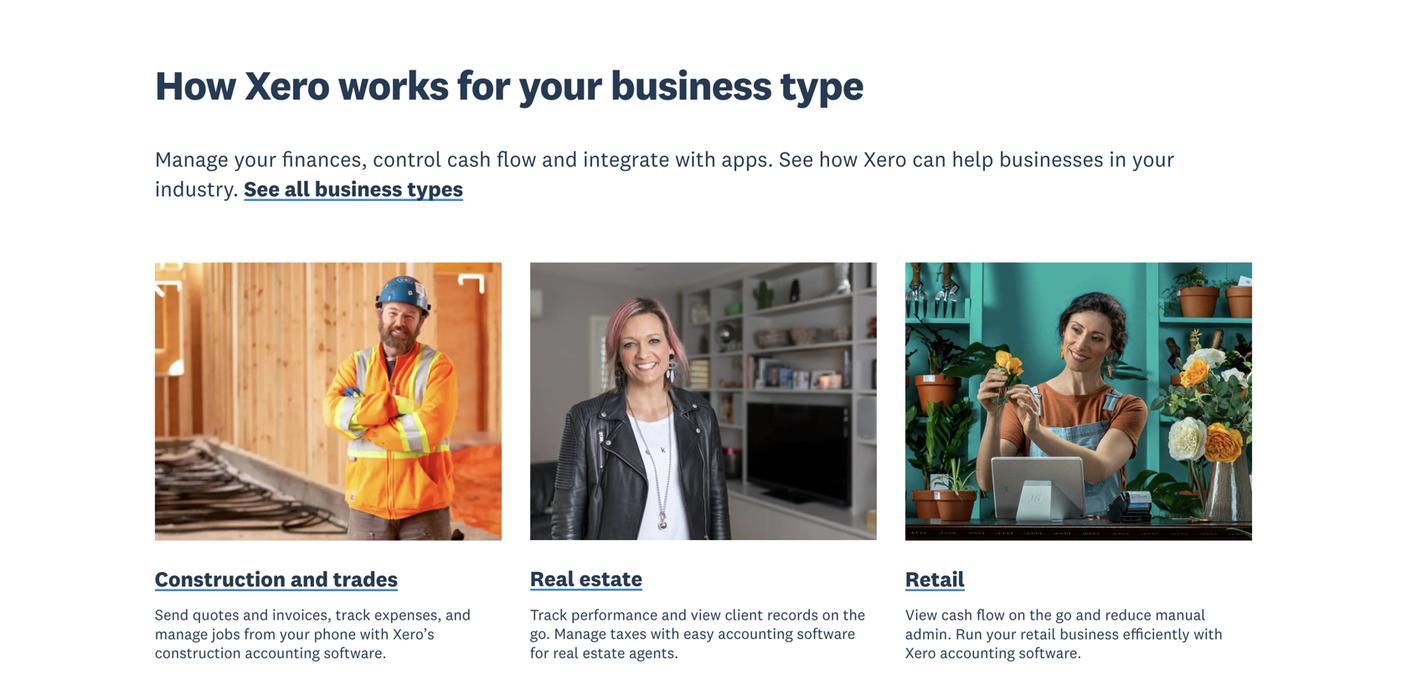 Task type: locate. For each thing, give the bounding box(es) containing it.
flow
[[497, 146, 537, 172], [977, 605, 1005, 625]]

2 the from the left
[[1030, 605, 1052, 625]]

with left easy
[[651, 624, 680, 644]]

manage right go.
[[554, 624, 607, 644]]

see left how at right
[[779, 146, 814, 172]]

send
[[155, 605, 189, 625]]

with inside manage your finances, control cash flow and integrate with apps. see how xero can help businesses in your industry.
[[675, 146, 716, 172]]

retail link
[[905, 564, 965, 596]]

on
[[822, 605, 839, 624], [1009, 605, 1026, 625]]

on inside view cash flow on the go and reduce manual admin. run your retail business efficiently with xero accounting software.
[[1009, 605, 1026, 625]]

view
[[905, 605, 938, 625]]

manage inside track performance and view client records on the go. manage taxes with easy accounting software for real estate agents.
[[554, 624, 607, 644]]

estate
[[579, 566, 643, 592], [583, 643, 625, 663]]

on left go
[[1009, 605, 1026, 625]]

1 horizontal spatial business
[[611, 59, 772, 111]]

with right the efficiently
[[1194, 624, 1223, 644]]

1 vertical spatial manage
[[554, 624, 607, 644]]

with
[[675, 146, 716, 172], [651, 624, 680, 644], [360, 624, 389, 644], [1194, 624, 1223, 644]]

1 horizontal spatial cash
[[941, 605, 973, 625]]

and left view
[[662, 605, 687, 624]]

2 on from the left
[[1009, 605, 1026, 625]]

accounting
[[718, 624, 793, 644], [245, 643, 320, 663], [940, 643, 1015, 663]]

retail
[[905, 566, 965, 592]]

xero left can
[[864, 146, 907, 172]]

run
[[956, 624, 983, 644]]

1 horizontal spatial the
[[1030, 605, 1052, 625]]

cash up types
[[447, 146, 491, 172]]

2 horizontal spatial business
[[1060, 624, 1119, 644]]

estate up performance
[[579, 566, 643, 592]]

and left integrate
[[542, 146, 578, 172]]

1 horizontal spatial see
[[779, 146, 814, 172]]

help
[[952, 146, 994, 172]]

from
[[244, 624, 276, 644]]

0 horizontal spatial cash
[[447, 146, 491, 172]]

0 vertical spatial see
[[779, 146, 814, 172]]

accounting left the 'retail'
[[940, 643, 1015, 663]]

2 software. from the left
[[1019, 643, 1082, 663]]

1 vertical spatial flow
[[977, 605, 1005, 625]]

with left xero's
[[360, 624, 389, 644]]

1 horizontal spatial on
[[1009, 605, 1026, 625]]

0 horizontal spatial on
[[822, 605, 839, 624]]

the right records
[[843, 605, 866, 624]]

your inside view cash flow on the go and reduce manual admin. run your retail business efficiently with xero accounting software.
[[986, 624, 1017, 644]]

business inside view cash flow on the go and reduce manual admin. run your retail business efficiently with xero accounting software.
[[1060, 624, 1119, 644]]

for
[[457, 59, 510, 111], [530, 643, 549, 663]]

1 software. from the left
[[324, 643, 387, 663]]

jobs
[[212, 624, 240, 644]]

cash inside view cash flow on the go and reduce manual admin. run your retail business efficiently with xero accounting software.
[[941, 605, 973, 625]]

see left all
[[244, 176, 280, 202]]

estate right real
[[583, 643, 625, 663]]

performance
[[571, 605, 658, 624]]

1 horizontal spatial manage
[[554, 624, 607, 644]]

0 horizontal spatial flow
[[497, 146, 537, 172]]

0 horizontal spatial accounting
[[245, 643, 320, 663]]

1 horizontal spatial accounting
[[718, 624, 793, 644]]

flow left the 'retail'
[[977, 605, 1005, 625]]

xero inside view cash flow on the go and reduce manual admin. run your retail business efficiently with xero accounting software.
[[905, 643, 936, 663]]

software. down go
[[1019, 643, 1082, 663]]

software.
[[324, 643, 387, 663], [1019, 643, 1082, 663]]

and right go
[[1076, 605, 1101, 625]]

1 vertical spatial xero
[[864, 146, 907, 172]]

cash right 'view' in the bottom of the page
[[941, 605, 973, 625]]

xero up finances,
[[245, 59, 330, 111]]

2 vertical spatial business
[[1060, 624, 1119, 644]]

records
[[767, 605, 819, 624]]

software. down track
[[324, 643, 387, 663]]

0 vertical spatial flow
[[497, 146, 537, 172]]

1 the from the left
[[843, 605, 866, 624]]

xero down 'view' in the bottom of the page
[[905, 643, 936, 663]]

1 horizontal spatial flow
[[977, 605, 1005, 625]]

1 vertical spatial cash
[[941, 605, 973, 625]]

manage up industry. in the top of the page
[[155, 146, 229, 172]]

0 horizontal spatial see
[[244, 176, 280, 202]]

real estate link
[[530, 564, 643, 596]]

software. inside view cash flow on the go and reduce manual admin. run your retail business efficiently with xero accounting software.
[[1019, 643, 1082, 663]]

accounting down invoices, at the left of the page
[[245, 643, 320, 663]]

2 horizontal spatial accounting
[[940, 643, 1015, 663]]

phone
[[314, 624, 356, 644]]

software. inside send quotes and invoices, track expenses, and manage jobs from your phone with xero's construction accounting software.
[[324, 643, 387, 663]]

0 horizontal spatial software.
[[324, 643, 387, 663]]

how
[[155, 59, 236, 111]]

1 vertical spatial for
[[530, 643, 549, 663]]

see
[[779, 146, 814, 172], [244, 176, 280, 202]]

1 vertical spatial estate
[[583, 643, 625, 663]]

1 on from the left
[[822, 605, 839, 624]]

flow down how xero works for your business type
[[497, 146, 537, 172]]

0 vertical spatial manage
[[155, 146, 229, 172]]

the
[[843, 605, 866, 624], [1030, 605, 1052, 625]]

admin.
[[905, 624, 952, 644]]

how xero works for your business type
[[155, 59, 864, 111]]

on right records
[[822, 605, 839, 624]]

0 horizontal spatial the
[[843, 605, 866, 624]]

and
[[542, 146, 578, 172], [291, 566, 328, 592], [662, 605, 687, 624], [243, 605, 268, 625], [446, 605, 471, 625], [1076, 605, 1101, 625]]

0 horizontal spatial manage
[[155, 146, 229, 172]]

accounting right easy
[[718, 624, 793, 644]]

flow inside view cash flow on the go and reduce manual admin. run your retail business efficiently with xero accounting software.
[[977, 605, 1005, 625]]

accounting inside view cash flow on the go and reduce manual admin. run your retail business efficiently with xero accounting software.
[[940, 643, 1015, 663]]

track
[[336, 605, 371, 625]]

cash
[[447, 146, 491, 172], [941, 605, 973, 625]]

xero inside manage your finances, control cash flow and integrate with apps. see how xero can help businesses in your industry.
[[864, 146, 907, 172]]

and up invoices, at the left of the page
[[291, 566, 328, 592]]

view
[[691, 605, 721, 624]]

send quotes and invoices, track expenses, and manage jobs from your phone with xero's construction accounting software.
[[155, 605, 471, 663]]

real
[[530, 566, 575, 592]]

with inside track performance and view client records on the go. manage taxes with easy accounting software for real estate agents.
[[651, 624, 680, 644]]

0 vertical spatial for
[[457, 59, 510, 111]]

1 horizontal spatial software.
[[1019, 643, 1082, 663]]

view cash flow on the go and reduce manual admin. run your retail business efficiently with xero accounting software.
[[905, 605, 1223, 663]]

manage
[[155, 146, 229, 172], [554, 624, 607, 644]]

the left go
[[1030, 605, 1052, 625]]

construction
[[155, 566, 286, 592]]

business
[[611, 59, 772, 111], [315, 176, 403, 202], [1060, 624, 1119, 644]]

integrate
[[583, 146, 670, 172]]

with left apps.
[[675, 146, 716, 172]]

go.
[[530, 624, 550, 644]]

and inside view cash flow on the go and reduce manual admin. run your retail business efficiently with xero accounting software.
[[1076, 605, 1101, 625]]

2 vertical spatial xero
[[905, 643, 936, 663]]

and inside manage your finances, control cash flow and integrate with apps. see how xero can help businesses in your industry.
[[542, 146, 578, 172]]

construction and trades link
[[155, 564, 398, 596]]

your
[[519, 59, 602, 111], [234, 146, 277, 172], [1132, 146, 1175, 172], [280, 624, 310, 644], [986, 624, 1017, 644]]

1 vertical spatial business
[[315, 176, 403, 202]]

xero
[[245, 59, 330, 111], [864, 146, 907, 172], [905, 643, 936, 663]]

0 vertical spatial cash
[[447, 146, 491, 172]]

1 horizontal spatial for
[[530, 643, 549, 663]]

apps.
[[722, 146, 774, 172]]

real estate
[[530, 566, 643, 592]]



Task type: describe. For each thing, give the bounding box(es) containing it.
type
[[780, 59, 864, 111]]

manage inside manage your finances, control cash flow and integrate with apps. see how xero can help businesses in your industry.
[[155, 146, 229, 172]]

and right xero's
[[446, 605, 471, 625]]

see inside manage your finances, control cash flow and integrate with apps. see how xero can help businesses in your industry.
[[779, 146, 814, 172]]

reduce
[[1105, 605, 1152, 625]]

for inside track performance and view client records on the go. manage taxes with easy accounting software for real estate agents.
[[530, 643, 549, 663]]

expenses,
[[374, 605, 442, 625]]

go
[[1056, 605, 1072, 625]]

track performance and view client records on the go. manage taxes with easy accounting software for real estate agents.
[[530, 605, 866, 663]]

invoices,
[[272, 605, 332, 625]]

software
[[797, 624, 856, 644]]

works
[[338, 59, 449, 111]]

0 vertical spatial estate
[[579, 566, 643, 592]]

see all business types
[[244, 176, 463, 202]]

manual
[[1155, 605, 1206, 625]]

with inside view cash flow on the go and reduce manual admin. run your retail business efficiently with xero accounting software.
[[1194, 624, 1223, 644]]

the inside view cash flow on the go and reduce manual admin. run your retail business efficiently with xero accounting software.
[[1030, 605, 1052, 625]]

control
[[373, 146, 442, 172]]

manage
[[155, 624, 208, 644]]

retail
[[1020, 624, 1056, 644]]

trades
[[333, 566, 398, 592]]

all
[[285, 176, 310, 202]]

xero's
[[393, 624, 435, 644]]

manage your finances, control cash flow and integrate with apps. see how xero can help businesses in your industry.
[[155, 146, 1175, 202]]

and inside track performance and view client records on the go. manage taxes with easy accounting software for real estate agents.
[[662, 605, 687, 624]]

can
[[912, 146, 947, 172]]

1 vertical spatial see
[[244, 176, 280, 202]]

estate inside track performance and view client records on the go. manage taxes with easy accounting software for real estate agents.
[[583, 643, 625, 663]]

0 vertical spatial xero
[[245, 59, 330, 111]]

quotes
[[193, 605, 239, 625]]

types
[[407, 176, 463, 202]]

easy
[[684, 624, 714, 644]]

agents.
[[629, 643, 679, 663]]

and right jobs
[[243, 605, 268, 625]]

flow inside manage your finances, control cash flow and integrate with apps. see how xero can help businesses in your industry.
[[497, 146, 537, 172]]

cash inside manage your finances, control cash flow and integrate with apps. see how xero can help businesses in your industry.
[[447, 146, 491, 172]]

finances,
[[282, 146, 367, 172]]

with inside send quotes and invoices, track expenses, and manage jobs from your phone with xero's construction accounting software.
[[360, 624, 389, 644]]

accounting inside track performance and view client records on the go. manage taxes with easy accounting software for real estate agents.
[[718, 624, 793, 644]]

see all business types link
[[244, 176, 463, 206]]

businesses
[[999, 146, 1104, 172]]

industry.
[[155, 176, 239, 202]]

taxes
[[610, 624, 647, 644]]

0 horizontal spatial business
[[315, 176, 403, 202]]

accounting inside send quotes and invoices, track expenses, and manage jobs from your phone with xero's construction accounting software.
[[245, 643, 320, 663]]

0 vertical spatial business
[[611, 59, 772, 111]]

real
[[553, 643, 579, 663]]

0 horizontal spatial for
[[457, 59, 510, 111]]

how
[[819, 146, 858, 172]]

the inside track performance and view client records on the go. manage taxes with easy accounting software for real estate agents.
[[843, 605, 866, 624]]

track
[[530, 605, 567, 624]]

client
[[725, 605, 763, 624]]

in
[[1109, 146, 1127, 172]]

efficiently
[[1123, 624, 1190, 644]]

on inside track performance and view client records on the go. manage taxes with easy accounting software for real estate agents.
[[822, 605, 839, 624]]

construction
[[155, 643, 241, 663]]

construction and trades
[[155, 566, 398, 592]]

your inside send quotes and invoices, track expenses, and manage jobs from your phone with xero's construction accounting software.
[[280, 624, 310, 644]]



Task type: vqa. For each thing, say whether or not it's contained in the screenshot.
type
yes



